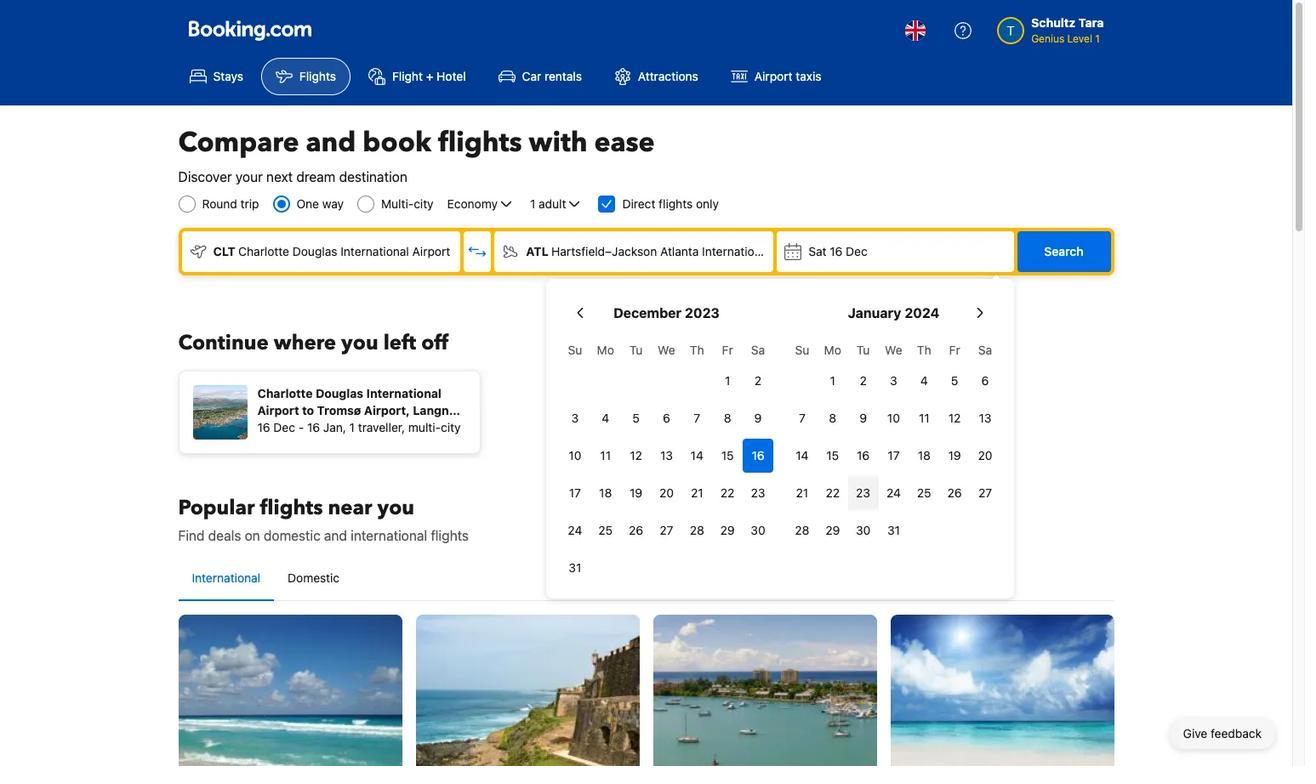 Task type: describe. For each thing, give the bounding box(es) containing it.
10 December 2023 checkbox
[[560, 439, 590, 473]]

6 January 2024 checkbox
[[970, 364, 1001, 398]]

5 December 2023 checkbox
[[621, 402, 651, 436]]

20 January 2024 checkbox
[[970, 439, 1001, 473]]

29 December 2023 checkbox
[[712, 514, 743, 548]]

1 inside option
[[725, 374, 730, 388]]

6 for 6 january 2024 checkbox
[[982, 374, 989, 388]]

0 vertical spatial city
[[414, 197, 434, 211]]

you inside popular flights near you find deals on domestic and international flights
[[377, 494, 414, 522]]

7 for "7 december 2023" option
[[694, 411, 700, 425]]

28 for 28 january 2024 checkbox
[[795, 523, 810, 538]]

25 January 2024 checkbox
[[909, 476, 939, 510]]

0 vertical spatial you
[[341, 329, 378, 357]]

2 December 2023 checkbox
[[743, 364, 773, 398]]

16 inside sat 16 dec popup button
[[830, 244, 843, 259]]

attractions link
[[600, 58, 713, 95]]

douglas
[[293, 244, 337, 259]]

genius
[[1031, 32, 1065, 45]]

your
[[236, 169, 263, 185]]

one way
[[297, 197, 344, 211]]

th for 2024
[[917, 343, 931, 357]]

flights left only
[[659, 197, 693, 211]]

14 for 14 december 2023 option
[[691, 448, 704, 463]]

multi-
[[381, 197, 414, 211]]

give feedback button
[[1170, 719, 1275, 750]]

domestic
[[288, 571, 340, 585]]

+
[[426, 69, 433, 83]]

4 December 2023 checkbox
[[590, 402, 621, 436]]

atl hartsfield–jackson atlanta international airport
[[526, 244, 812, 259]]

13 December 2023 checkbox
[[651, 439, 682, 473]]

tu for december
[[629, 343, 643, 357]]

16 dec - 16 jan, 1 traveller, multi-city link
[[193, 375, 477, 440]]

traveller,
[[358, 420, 405, 435]]

su for december
[[568, 343, 582, 357]]

taxis
[[796, 69, 821, 83]]

international button
[[178, 556, 274, 601]]

clt
[[213, 244, 235, 259]]

sat 16 dec button
[[777, 231, 1014, 272]]

1 inside schultz tara genius level 1
[[1095, 32, 1100, 45]]

sat 16 dec
[[808, 244, 868, 259]]

7 December 2023 checkbox
[[682, 402, 712, 436]]

car rentals link
[[484, 58, 596, 95]]

destination
[[339, 169, 407, 185]]

3 December 2023 checkbox
[[560, 402, 590, 436]]

11 for 11 december 2023 option
[[600, 448, 611, 463]]

round trip
[[202, 197, 259, 211]]

way
[[322, 197, 344, 211]]

fr for 2023
[[722, 343, 733, 357]]

12 for 12 december 2023 option
[[630, 448, 642, 463]]

16 left -
[[257, 420, 270, 435]]

adult
[[539, 197, 566, 211]]

17 for the 17 january 2024 option
[[888, 448, 900, 463]]

29 for 29 january 2024 'option'
[[825, 523, 840, 538]]

18 for 18 checkbox at the bottom left
[[599, 486, 612, 500]]

feedback
[[1211, 727, 1262, 741]]

flights inside compare and book flights with ease discover your next dream destination
[[438, 124, 522, 162]]

deals
[[208, 528, 241, 544]]

4 for the 4 checkbox
[[920, 374, 928, 388]]

international for douglas
[[341, 244, 409, 259]]

flight
[[392, 69, 423, 83]]

31 January 2024 checkbox
[[878, 514, 909, 548]]

12 January 2024 checkbox
[[939, 402, 970, 436]]

28 December 2023 checkbox
[[682, 514, 712, 548]]

5 January 2024 checkbox
[[939, 364, 970, 398]]

international
[[351, 528, 427, 544]]

14 January 2024 checkbox
[[787, 439, 817, 473]]

multi-city
[[381, 197, 434, 211]]

19 for 19 january 2024 option
[[948, 448, 961, 463]]

charlotte to punta cana image
[[890, 615, 1114, 767]]

9 for 9 option
[[754, 411, 762, 425]]

dec inside popup button
[[846, 244, 868, 259]]

18 for the 18 january 2024 checkbox
[[918, 448, 931, 463]]

january 2024
[[848, 305, 940, 321]]

fr for 2024
[[949, 343, 960, 357]]

ease
[[594, 124, 655, 162]]

car rentals
[[522, 69, 582, 83]]

car
[[522, 69, 541, 83]]

popular
[[178, 494, 255, 522]]

flights
[[299, 69, 336, 83]]

28 for 28 option
[[690, 523, 704, 538]]

12 December 2023 checkbox
[[621, 439, 651, 473]]

dream
[[296, 169, 336, 185]]

charlotte
[[238, 244, 289, 259]]

continue where you left off
[[178, 329, 448, 357]]

airport for atl hartsfield–jackson atlanta international airport
[[774, 244, 812, 259]]

11 for 11 option
[[919, 411, 930, 425]]

25 for 25 checkbox
[[598, 523, 613, 538]]

atl
[[526, 244, 548, 259]]

30 December 2023 checkbox
[[743, 514, 773, 548]]

8 for 8 december 2023 checkbox
[[724, 411, 731, 425]]

rentals
[[545, 69, 582, 83]]

mo for january
[[824, 343, 841, 357]]

left
[[383, 329, 416, 357]]

25 for '25' option
[[917, 486, 931, 500]]

december
[[614, 305, 682, 321]]

30 for 30 "checkbox"
[[751, 523, 765, 538]]

direct
[[622, 197, 655, 211]]

16 inside 16 december 2023 option
[[752, 448, 765, 463]]

flights link
[[261, 58, 350, 95]]

jan,
[[323, 420, 346, 435]]

mo for december
[[597, 343, 614, 357]]

13 January 2024 checkbox
[[970, 402, 1001, 436]]

26 December 2023 checkbox
[[621, 514, 651, 548]]

7 for the 7 january 2024 checkbox
[[799, 411, 806, 425]]

hartsfield–jackson
[[551, 244, 657, 259]]

and inside popular flights near you find deals on domestic and international flights
[[324, 528, 347, 544]]

19 January 2024 checkbox
[[939, 439, 970, 473]]

level
[[1067, 32, 1092, 45]]

2023
[[685, 305, 720, 321]]

3 for 3 checkbox
[[890, 374, 897, 388]]

15 December 2023 checkbox
[[712, 439, 743, 473]]

tu for january
[[857, 343, 870, 357]]

18 December 2023 checkbox
[[590, 476, 621, 510]]

find
[[178, 528, 205, 544]]

economy
[[447, 197, 498, 211]]

1 adult button
[[528, 194, 585, 214]]

search
[[1044, 244, 1084, 259]]

21 for '21 january 2024' option
[[796, 486, 808, 500]]

sat
[[808, 244, 827, 259]]

14 December 2023 checkbox
[[682, 439, 712, 473]]

trip
[[240, 197, 259, 211]]

20 December 2023 checkbox
[[651, 476, 682, 510]]

1 adult
[[530, 197, 566, 211]]

22 December 2023 checkbox
[[712, 476, 743, 510]]

0 horizontal spatial dec
[[273, 420, 295, 435]]

where
[[274, 329, 336, 357]]

10 for 10 december 2023 checkbox
[[569, 448, 581, 463]]

7 January 2024 checkbox
[[787, 402, 817, 436]]

atlanta
[[660, 244, 699, 259]]

schultz tara genius level 1
[[1031, 15, 1104, 45]]

24 December 2023 checkbox
[[560, 514, 590, 548]]

multi-
[[408, 420, 441, 435]]

27 December 2023 checkbox
[[651, 514, 682, 548]]

we for january
[[885, 343, 902, 357]]

international for atlanta
[[702, 244, 771, 259]]

th for 2023
[[690, 343, 704, 357]]

search button
[[1017, 231, 1111, 272]]

1 vertical spatial city
[[441, 420, 461, 435]]

compare
[[178, 124, 299, 162]]

off
[[421, 329, 448, 357]]

clt charlotte douglas international airport
[[213, 244, 450, 259]]

5 for 5 december 2023 option
[[632, 411, 640, 425]]

6 for 6 option
[[663, 411, 670, 425]]



Task type: locate. For each thing, give the bounding box(es) containing it.
0 vertical spatial 5
[[951, 374, 958, 388]]

16 right the 15 checkbox
[[752, 448, 765, 463]]

10 left 11 december 2023 option
[[569, 448, 581, 463]]

december 2023
[[614, 305, 720, 321]]

18 right the 17 january 2024 option
[[918, 448, 931, 463]]

26 right '25' option
[[947, 486, 962, 500]]

2 9 from the left
[[860, 411, 867, 425]]

17 January 2024 checkbox
[[878, 439, 909, 473]]

30 right 29 january 2024 'option'
[[856, 523, 871, 538]]

1 th from the left
[[690, 343, 704, 357]]

1 vertical spatial 18
[[599, 486, 612, 500]]

1 sa from the left
[[751, 343, 765, 357]]

2 28 from the left
[[795, 523, 810, 538]]

mo down december
[[597, 343, 614, 357]]

0 horizontal spatial 25
[[598, 523, 613, 538]]

2 14 from the left
[[796, 448, 809, 463]]

13 for 13 checkbox
[[979, 411, 992, 425]]

24 for 24 option
[[568, 523, 582, 538]]

1 vertical spatial 20
[[659, 486, 674, 500]]

30 right 29 option
[[751, 523, 765, 538]]

30 January 2024 checkbox
[[848, 514, 878, 548]]

3 inside 3 checkbox
[[890, 374, 897, 388]]

-
[[298, 420, 304, 435]]

2 2 from the left
[[860, 374, 867, 388]]

28 inside checkbox
[[795, 523, 810, 538]]

1 horizontal spatial 4
[[920, 374, 928, 388]]

2 grid from the left
[[787, 334, 1001, 548]]

19 inside 19 december 2023 'checkbox'
[[630, 486, 642, 500]]

1 vertical spatial 25
[[598, 523, 613, 538]]

24 inside 'option'
[[887, 486, 901, 500]]

27 inside 27 december 2023 checkbox
[[660, 523, 673, 538]]

22 January 2024 checkbox
[[817, 476, 848, 510]]

14 right 13 option
[[691, 448, 704, 463]]

27 January 2024 checkbox
[[970, 476, 1001, 510]]

1 horizontal spatial dec
[[846, 244, 868, 259]]

0 horizontal spatial 19
[[630, 486, 642, 500]]

9 for 9 option
[[860, 411, 867, 425]]

2 22 from the left
[[826, 486, 840, 500]]

1 horizontal spatial 26
[[947, 486, 962, 500]]

11 right 10 december 2023 checkbox
[[600, 448, 611, 463]]

airport taxis link
[[716, 58, 836, 95]]

compare and book flights with ease discover your next dream destination
[[178, 124, 655, 185]]

18 inside checkbox
[[918, 448, 931, 463]]

25
[[917, 486, 931, 500], [598, 523, 613, 538]]

26 for 26 january 2024 checkbox
[[947, 486, 962, 500]]

1 December 2023 checkbox
[[712, 364, 743, 398]]

tara
[[1079, 15, 1104, 30]]

1 28 from the left
[[690, 523, 704, 538]]

21
[[691, 486, 703, 500], [796, 486, 808, 500]]

9 right 8 december 2023 checkbox
[[754, 411, 762, 425]]

booking.com logo image
[[188, 20, 311, 40], [188, 20, 311, 40]]

flights up domestic
[[260, 494, 323, 522]]

17
[[888, 448, 900, 463], [569, 486, 581, 500]]

1 horizontal spatial 28
[[795, 523, 810, 538]]

24 for "24" 'option'
[[887, 486, 901, 500]]

1 horizontal spatial 17
[[888, 448, 900, 463]]

19 right the 18 january 2024 checkbox
[[948, 448, 961, 463]]

su up the 7 january 2024 checkbox
[[795, 343, 809, 357]]

mo
[[597, 343, 614, 357], [824, 343, 841, 357]]

1 right "jan,"
[[349, 420, 355, 435]]

24 right 23 january 2024 checkbox at the bottom right of the page
[[887, 486, 901, 500]]

book
[[363, 124, 431, 162]]

0 vertical spatial 3
[[890, 374, 897, 388]]

19 December 2023 checkbox
[[621, 476, 651, 510]]

1 horizontal spatial 8
[[829, 411, 836, 425]]

9 January 2024 checkbox
[[848, 402, 878, 436]]

29 for 29 option
[[720, 523, 735, 538]]

5 inside option
[[951, 374, 958, 388]]

sa for 2023
[[751, 343, 765, 357]]

0 vertical spatial 10
[[887, 411, 900, 425]]

international down only
[[702, 244, 771, 259]]

1 horizontal spatial sa
[[978, 343, 992, 357]]

14 for 14 checkbox
[[796, 448, 809, 463]]

26 inside 26 january 2024 checkbox
[[947, 486, 962, 500]]

1 vertical spatial you
[[377, 494, 414, 522]]

1 15 from the left
[[721, 448, 734, 463]]

2
[[755, 374, 762, 388], [860, 374, 867, 388]]

1 22 from the left
[[720, 486, 735, 500]]

16
[[830, 244, 843, 259], [257, 420, 270, 435], [307, 420, 320, 435], [752, 448, 765, 463], [857, 448, 870, 463]]

3 inside 3 december 2023 option
[[571, 411, 579, 425]]

16 cell
[[743, 436, 773, 473]]

5 inside option
[[632, 411, 640, 425]]

12 for 12 january 2024 "option"
[[948, 411, 961, 425]]

flight + hotel
[[392, 69, 466, 83]]

16 right 15 january 2024 checkbox
[[857, 448, 870, 463]]

1 horizontal spatial 5
[[951, 374, 958, 388]]

0 horizontal spatial 4
[[602, 411, 609, 425]]

28 right 27 december 2023 checkbox
[[690, 523, 704, 538]]

21 inside '21 january 2024' option
[[796, 486, 808, 500]]

0 horizontal spatial we
[[658, 343, 675, 357]]

1 horizontal spatial 20
[[978, 448, 992, 463]]

1 horizontal spatial 6
[[982, 374, 989, 388]]

sa up 2 december 2023 checkbox
[[751, 343, 765, 357]]

1 horizontal spatial 18
[[918, 448, 931, 463]]

1 January 2024 checkbox
[[817, 364, 848, 398]]

we down december 2023
[[658, 343, 675, 357]]

continue
[[178, 329, 269, 357]]

9 inside 9 option
[[860, 411, 867, 425]]

22
[[720, 486, 735, 500], [826, 486, 840, 500]]

10
[[887, 411, 900, 425], [569, 448, 581, 463]]

6 right 5 option
[[982, 374, 989, 388]]

2 horizontal spatial international
[[702, 244, 771, 259]]

mo up 1 option
[[824, 343, 841, 357]]

0 horizontal spatial tu
[[629, 343, 643, 357]]

sa for 2024
[[978, 343, 992, 357]]

city right traveller,
[[441, 420, 461, 435]]

on
[[245, 528, 260, 544]]

2 8 from the left
[[829, 411, 836, 425]]

11 January 2024 checkbox
[[909, 402, 939, 436]]

13 for 13 option
[[660, 448, 673, 463]]

flights up economy
[[438, 124, 522, 162]]

15 January 2024 checkbox
[[817, 439, 848, 473]]

0 vertical spatial 24
[[887, 486, 901, 500]]

0 horizontal spatial 20
[[659, 486, 674, 500]]

0 vertical spatial and
[[306, 124, 356, 162]]

30 inside checkbox
[[856, 523, 871, 538]]

9
[[754, 411, 762, 425], [860, 411, 867, 425]]

airport for clt charlotte douglas international airport
[[412, 244, 450, 259]]

and down near
[[324, 528, 347, 544]]

0 vertical spatial 6
[[982, 374, 989, 388]]

1 vertical spatial 5
[[632, 411, 640, 425]]

26
[[947, 486, 962, 500], [629, 523, 643, 538]]

1 vertical spatial 10
[[569, 448, 581, 463]]

12
[[948, 411, 961, 425], [630, 448, 642, 463]]

16 December 2023 checkbox
[[743, 439, 773, 473]]

1 left 2 december 2023 checkbox
[[725, 374, 730, 388]]

near
[[328, 494, 372, 522]]

26 January 2024 checkbox
[[939, 476, 970, 510]]

1 vertical spatial 3
[[571, 411, 579, 425]]

1 horizontal spatial 31
[[887, 523, 900, 538]]

22 for 22 option in the bottom right of the page
[[826, 486, 840, 500]]

1 horizontal spatial 14
[[796, 448, 809, 463]]

3
[[890, 374, 897, 388], [571, 411, 579, 425]]

0 horizontal spatial 12
[[630, 448, 642, 463]]

you up international
[[377, 494, 414, 522]]

0 horizontal spatial 7
[[694, 411, 700, 425]]

15 for the 15 checkbox
[[721, 448, 734, 463]]

16 right sat
[[830, 244, 843, 259]]

8 for 8 january 2024 checkbox
[[829, 411, 836, 425]]

1 horizontal spatial international
[[341, 244, 409, 259]]

give feedback
[[1183, 727, 1262, 741]]

grid for january
[[787, 334, 1001, 548]]

0 vertical spatial 11
[[919, 411, 930, 425]]

1 vertical spatial 13
[[660, 448, 673, 463]]

dec
[[846, 244, 868, 259], [273, 420, 295, 435]]

and
[[306, 124, 356, 162], [324, 528, 347, 544]]

31 inside 31 december 2023 option
[[569, 561, 581, 575]]

0 vertical spatial 13
[[979, 411, 992, 425]]

20 inside checkbox
[[659, 486, 674, 500]]

we up 3 checkbox
[[885, 343, 902, 357]]

19 for 19 december 2023 'checkbox' at the left of page
[[630, 486, 642, 500]]

2 fr from the left
[[949, 343, 960, 357]]

10 for 10 'option'
[[887, 411, 900, 425]]

flights
[[438, 124, 522, 162], [659, 197, 693, 211], [260, 494, 323, 522], [431, 528, 469, 544]]

20 for 20 checkbox
[[978, 448, 992, 463]]

0 horizontal spatial international
[[192, 571, 260, 585]]

0 horizontal spatial 2
[[755, 374, 762, 388]]

0 horizontal spatial 5
[[632, 411, 640, 425]]

0 horizontal spatial 18
[[599, 486, 612, 500]]

29 inside 29 january 2024 'option'
[[825, 523, 840, 538]]

3 left the 4 december 2023 checkbox
[[571, 411, 579, 425]]

1 14 from the left
[[691, 448, 704, 463]]

flights right international
[[431, 528, 469, 544]]

11 left 12 january 2024 "option"
[[919, 411, 930, 425]]

international inside button
[[192, 571, 260, 585]]

7 inside option
[[694, 411, 700, 425]]

8 right the 7 january 2024 checkbox
[[829, 411, 836, 425]]

9 December 2023 checkbox
[[743, 402, 773, 436]]

17 inside option
[[888, 448, 900, 463]]

1 horizontal spatial 24
[[887, 486, 901, 500]]

2024
[[905, 305, 940, 321]]

4 for the 4 december 2023 checkbox
[[602, 411, 609, 425]]

30 for 30 january 2024 checkbox
[[856, 523, 871, 538]]

9 right 8 january 2024 checkbox
[[860, 411, 867, 425]]

14
[[691, 448, 704, 463], [796, 448, 809, 463]]

26 inside 26 option
[[629, 523, 643, 538]]

4 right 3 december 2023 option
[[602, 411, 609, 425]]

with
[[529, 124, 588, 162]]

1 horizontal spatial 27
[[978, 486, 992, 500]]

6 inside checkbox
[[982, 374, 989, 388]]

0 horizontal spatial 11
[[600, 448, 611, 463]]

2 we from the left
[[885, 343, 902, 357]]

attractions
[[638, 69, 698, 83]]

domestic button
[[274, 556, 353, 601]]

1 inside dropdown button
[[530, 197, 535, 211]]

1 fr from the left
[[722, 343, 733, 357]]

fr up 1 option
[[722, 343, 733, 357]]

1 vertical spatial 11
[[600, 448, 611, 463]]

2 sa from the left
[[978, 343, 992, 357]]

7 inside checkbox
[[799, 411, 806, 425]]

18
[[918, 448, 931, 463], [599, 486, 612, 500]]

0 horizontal spatial 26
[[629, 523, 643, 538]]

25 right "24" 'option'
[[917, 486, 931, 500]]

18 inside checkbox
[[599, 486, 612, 500]]

28 January 2024 checkbox
[[787, 514, 817, 548]]

0 horizontal spatial 31
[[569, 561, 581, 575]]

su for january
[[795, 343, 809, 357]]

next
[[266, 169, 293, 185]]

8
[[724, 411, 731, 425], [829, 411, 836, 425]]

airport taxis
[[755, 69, 821, 83]]

0 horizontal spatial 14
[[691, 448, 704, 463]]

2 inside 2 december 2023 checkbox
[[755, 374, 762, 388]]

2 21 from the left
[[796, 486, 808, 500]]

2 su from the left
[[795, 343, 809, 357]]

stays link
[[175, 58, 258, 95]]

charlotte to cancún image
[[178, 615, 402, 767]]

1 tu from the left
[[629, 343, 643, 357]]

0 horizontal spatial 15
[[721, 448, 734, 463]]

only
[[696, 197, 719, 211]]

popular flights near you find deals on domestic and international flights
[[178, 494, 469, 544]]

29 inside 29 option
[[720, 523, 735, 538]]

9 inside 9 option
[[754, 411, 762, 425]]

27 for 27 december 2023 checkbox
[[660, 523, 673, 538]]

29
[[720, 523, 735, 538], [825, 523, 840, 538]]

23 for 23 january 2024 checkbox at the bottom right of the page
[[856, 486, 870, 500]]

27 right 26 january 2024 checkbox
[[978, 486, 992, 500]]

1 vertical spatial dec
[[273, 420, 295, 435]]

7 left 8 january 2024 checkbox
[[799, 411, 806, 425]]

1 mo from the left
[[597, 343, 614, 357]]

3 January 2024 checkbox
[[878, 364, 909, 398]]

13 inside checkbox
[[979, 411, 992, 425]]

0 horizontal spatial 29
[[720, 523, 735, 538]]

sa
[[751, 343, 765, 357], [978, 343, 992, 357]]

tab list
[[178, 556, 1114, 602]]

15 inside 15 january 2024 checkbox
[[826, 448, 839, 463]]

tu down december
[[629, 343, 643, 357]]

1 horizontal spatial 15
[[826, 448, 839, 463]]

0 horizontal spatial su
[[568, 343, 582, 357]]

18 January 2024 checkbox
[[909, 439, 939, 473]]

5 right the 4 december 2023 checkbox
[[632, 411, 640, 425]]

20 left 21 december 2023 option
[[659, 486, 674, 500]]

15 right 14 december 2023 option
[[721, 448, 734, 463]]

1 left adult
[[530, 197, 535, 211]]

0 horizontal spatial fr
[[722, 343, 733, 357]]

20 for 20 checkbox
[[659, 486, 674, 500]]

1 vertical spatial 24
[[568, 523, 582, 538]]

17 left 18 checkbox at the bottom left
[[569, 486, 581, 500]]

0 vertical spatial 12
[[948, 411, 961, 425]]

31 December 2023 checkbox
[[560, 551, 590, 585]]

2 for january 2024
[[860, 374, 867, 388]]

1 we from the left
[[658, 343, 675, 357]]

16 dec - 16 jan, 1 traveller, multi-city
[[257, 420, 461, 435]]

2 for december 2023
[[755, 374, 762, 388]]

1 vertical spatial 12
[[630, 448, 642, 463]]

31 inside 31 january 2024 option
[[887, 523, 900, 538]]

13 right 12 december 2023 option
[[660, 448, 673, 463]]

1 21 from the left
[[691, 486, 703, 500]]

2 left 3 checkbox
[[860, 374, 867, 388]]

1 9 from the left
[[754, 411, 762, 425]]

17 for 17 checkbox
[[569, 486, 581, 500]]

23 January 2024 checkbox
[[848, 476, 878, 510]]

give
[[1183, 727, 1208, 741]]

24 January 2024 checkbox
[[878, 476, 909, 510]]

30 inside "checkbox"
[[751, 523, 765, 538]]

16 January 2024 checkbox
[[848, 439, 878, 473]]

7 right 6 option
[[694, 411, 700, 425]]

2 mo from the left
[[824, 343, 841, 357]]

6
[[982, 374, 989, 388], [663, 411, 670, 425]]

0 horizontal spatial 24
[[568, 523, 582, 538]]

28 left 29 january 2024 'option'
[[795, 523, 810, 538]]

31 for 31 december 2023 option
[[569, 561, 581, 575]]

0 horizontal spatial th
[[690, 343, 704, 357]]

th down 2023
[[690, 343, 704, 357]]

1 horizontal spatial 11
[[919, 411, 930, 425]]

26 left 27 december 2023 checkbox
[[629, 523, 643, 538]]

2 15 from the left
[[826, 448, 839, 463]]

2 right 1 option
[[755, 374, 762, 388]]

23
[[751, 486, 765, 500], [856, 486, 870, 500]]

15 right 14 checkbox
[[826, 448, 839, 463]]

25 inside checkbox
[[598, 523, 613, 538]]

10 inside 10 december 2023 checkbox
[[569, 448, 581, 463]]

12 inside option
[[630, 448, 642, 463]]

0 horizontal spatial city
[[414, 197, 434, 211]]

15 for 15 january 2024 checkbox
[[826, 448, 839, 463]]

dec right sat
[[846, 244, 868, 259]]

one
[[297, 197, 319, 211]]

charlotte to montego bay image
[[653, 615, 877, 767]]

th up the 4 checkbox
[[917, 343, 931, 357]]

2 January 2024 checkbox
[[848, 364, 878, 398]]

4
[[920, 374, 928, 388], [602, 411, 609, 425]]

2 inside '2 january 2024' 'option'
[[860, 374, 867, 388]]

23 for 23 "checkbox" on the right bottom
[[751, 486, 765, 500]]

tab list containing international
[[178, 556, 1114, 602]]

grid
[[560, 334, 773, 585], [787, 334, 1001, 548]]

0 vertical spatial dec
[[846, 244, 868, 259]]

0 horizontal spatial 17
[[569, 486, 581, 500]]

2 7 from the left
[[799, 411, 806, 425]]

29 January 2024 checkbox
[[817, 514, 848, 548]]

0 horizontal spatial 9
[[754, 411, 762, 425]]

1 23 from the left
[[751, 486, 765, 500]]

25 inside option
[[917, 486, 931, 500]]

27 right 26 option
[[660, 523, 673, 538]]

0 horizontal spatial 8
[[724, 411, 731, 425]]

12 right 11 option
[[948, 411, 961, 425]]

25 December 2023 checkbox
[[590, 514, 621, 548]]

1 30 from the left
[[751, 523, 765, 538]]

14 inside option
[[691, 448, 704, 463]]

19 inside 19 january 2024 option
[[948, 448, 961, 463]]

10 inside 10 'option'
[[887, 411, 900, 425]]

26 for 26 option
[[629, 523, 643, 538]]

and inside compare and book flights with ease discover your next dream destination
[[306, 124, 356, 162]]

1 vertical spatial 19
[[630, 486, 642, 500]]

5 for 5 option
[[951, 374, 958, 388]]

0 vertical spatial 27
[[978, 486, 992, 500]]

15 inside checkbox
[[721, 448, 734, 463]]

24 left 25 checkbox
[[568, 523, 582, 538]]

0 vertical spatial 18
[[918, 448, 931, 463]]

4 right 3 checkbox
[[920, 374, 928, 388]]

27
[[978, 486, 992, 500], [660, 523, 673, 538]]

direct flights only
[[622, 197, 719, 211]]

grid for december
[[560, 334, 773, 585]]

1 29 from the left
[[720, 523, 735, 538]]

dec left -
[[273, 420, 295, 435]]

january
[[848, 305, 901, 321]]

1 horizontal spatial 30
[[856, 523, 871, 538]]

12 inside "option"
[[948, 411, 961, 425]]

2 23 from the left
[[856, 486, 870, 500]]

23 inside "checkbox"
[[751, 486, 765, 500]]

8 December 2023 checkbox
[[712, 402, 743, 436]]

29 right 28 option
[[720, 523, 735, 538]]

8 January 2024 checkbox
[[817, 402, 848, 436]]

28 inside option
[[690, 523, 704, 538]]

1 horizontal spatial 23
[[856, 486, 870, 500]]

0 horizontal spatial sa
[[751, 343, 765, 357]]

1 horizontal spatial 22
[[826, 486, 840, 500]]

1 7 from the left
[[694, 411, 700, 425]]

1 horizontal spatial 25
[[917, 486, 931, 500]]

3 for 3 december 2023 option
[[571, 411, 579, 425]]

and up dream
[[306, 124, 356, 162]]

4 January 2024 checkbox
[[909, 364, 939, 398]]

22 right '21 january 2024' option
[[826, 486, 840, 500]]

3 right '2 january 2024' 'option' at the right
[[890, 374, 897, 388]]

th
[[690, 343, 704, 357], [917, 343, 931, 357]]

1 su from the left
[[568, 343, 582, 357]]

31 for 31 january 2024 option
[[887, 523, 900, 538]]

23 inside checkbox
[[856, 486, 870, 500]]

13 inside option
[[660, 448, 673, 463]]

0 horizontal spatial 23
[[751, 486, 765, 500]]

1 vertical spatial 6
[[663, 411, 670, 425]]

0 horizontal spatial grid
[[560, 334, 773, 585]]

6 right 5 december 2023 option
[[663, 411, 670, 425]]

international down multi-
[[341, 244, 409, 259]]

international down deals
[[192, 571, 260, 585]]

0 horizontal spatial 28
[[690, 523, 704, 538]]

17 right "16" checkbox
[[888, 448, 900, 463]]

21 inside 21 december 2023 option
[[691, 486, 703, 500]]

2 29 from the left
[[825, 523, 840, 538]]

0 vertical spatial 4
[[920, 374, 928, 388]]

16 right -
[[307, 420, 320, 435]]

international
[[341, 244, 409, 259], [702, 244, 771, 259], [192, 571, 260, 585]]

hotel
[[437, 69, 466, 83]]

0 horizontal spatial 22
[[720, 486, 735, 500]]

you left left
[[341, 329, 378, 357]]

schultz
[[1031, 15, 1076, 30]]

21 left 22 option in the bottom right of the page
[[796, 486, 808, 500]]

19 right 18 checkbox at the bottom left
[[630, 486, 642, 500]]

21 January 2024 checkbox
[[787, 476, 817, 510]]

2 th from the left
[[917, 343, 931, 357]]

1 horizontal spatial 21
[[796, 486, 808, 500]]

discover
[[178, 169, 232, 185]]

1 horizontal spatial mo
[[824, 343, 841, 357]]

1 8 from the left
[[724, 411, 731, 425]]

20 right 19 january 2024 option
[[978, 448, 992, 463]]

2 tu from the left
[[857, 343, 870, 357]]

fr up 5 option
[[949, 343, 960, 357]]

1 left '2 january 2024' 'option' at the right
[[830, 374, 835, 388]]

8 right "7 december 2023" option
[[724, 411, 731, 425]]

14 inside checkbox
[[796, 448, 809, 463]]

13 right 12 january 2024 "option"
[[979, 411, 992, 425]]

0 vertical spatial 19
[[948, 448, 961, 463]]

15
[[721, 448, 734, 463], [826, 448, 839, 463]]

24 inside option
[[568, 523, 582, 538]]

we for december
[[658, 343, 675, 357]]

6 inside option
[[663, 411, 670, 425]]

0 horizontal spatial 27
[[660, 523, 673, 538]]

23 right 22 option in the bottom right of the page
[[856, 486, 870, 500]]

tu up '2 january 2024' 'option' at the right
[[857, 343, 870, 357]]

1 horizontal spatial 10
[[887, 411, 900, 425]]

1 horizontal spatial city
[[441, 420, 461, 435]]

6 December 2023 checkbox
[[651, 402, 682, 436]]

22 right 21 december 2023 option
[[720, 486, 735, 500]]

0 vertical spatial 25
[[917, 486, 931, 500]]

21 right 20 checkbox
[[691, 486, 703, 500]]

18 right 17 checkbox
[[599, 486, 612, 500]]

flight + hotel link
[[354, 58, 480, 95]]

4 inside the 4 december 2023 checkbox
[[602, 411, 609, 425]]

31 down 24 option
[[569, 561, 581, 575]]

4 inside the 4 checkbox
[[920, 374, 928, 388]]

10 right 9 option
[[887, 411, 900, 425]]

13
[[979, 411, 992, 425], [660, 448, 673, 463]]

21 for 21 december 2023 option
[[691, 486, 703, 500]]

31
[[887, 523, 900, 538], [569, 561, 581, 575]]

charlotte to san juan image
[[416, 615, 639, 767]]

17 December 2023 checkbox
[[560, 476, 590, 510]]

20 inside checkbox
[[978, 448, 992, 463]]

27 inside 27 january 2024 checkbox
[[978, 486, 992, 500]]

7
[[694, 411, 700, 425], [799, 411, 806, 425]]

stays
[[213, 69, 243, 83]]

31 right 30 january 2024 checkbox
[[887, 523, 900, 538]]

sa up 6 january 2024 checkbox
[[978, 343, 992, 357]]

21 December 2023 checkbox
[[682, 476, 712, 510]]

11 December 2023 checkbox
[[590, 439, 621, 473]]

1 horizontal spatial we
[[885, 343, 902, 357]]

27 for 27 january 2024 checkbox
[[978, 486, 992, 500]]

23 right 22 option at the right bottom of the page
[[751, 486, 765, 500]]

12 right 11 december 2023 option
[[630, 448, 642, 463]]

1 down tara
[[1095, 32, 1100, 45]]

1 vertical spatial and
[[324, 528, 347, 544]]

25 right 24 option
[[598, 523, 613, 538]]

1 horizontal spatial 2
[[860, 374, 867, 388]]

1 grid from the left
[[560, 334, 773, 585]]

10 January 2024 checkbox
[[878, 402, 909, 436]]

city left economy
[[414, 197, 434, 211]]

1 horizontal spatial 13
[[979, 411, 992, 425]]

1 2 from the left
[[755, 374, 762, 388]]

22 for 22 option at the right bottom of the page
[[720, 486, 735, 500]]

1 horizontal spatial grid
[[787, 334, 1001, 548]]

2 30 from the left
[[856, 523, 871, 538]]

0 vertical spatial 26
[[947, 486, 962, 500]]

round
[[202, 197, 237, 211]]

1 horizontal spatial 7
[[799, 411, 806, 425]]

5 right the 4 checkbox
[[951, 374, 958, 388]]

16 inside checkbox
[[857, 448, 870, 463]]

1 horizontal spatial 12
[[948, 411, 961, 425]]

1 vertical spatial 27
[[660, 523, 673, 538]]

su up 3 december 2023 option
[[568, 343, 582, 357]]

17 inside checkbox
[[569, 486, 581, 500]]

domestic
[[264, 528, 321, 544]]

14 left 15 january 2024 checkbox
[[796, 448, 809, 463]]

1 inside option
[[830, 374, 835, 388]]

23 December 2023 checkbox
[[743, 476, 773, 510]]

29 left 30 january 2024 checkbox
[[825, 523, 840, 538]]

19
[[948, 448, 961, 463], [630, 486, 642, 500]]

we
[[658, 343, 675, 357], [885, 343, 902, 357]]

airport
[[755, 69, 793, 83], [412, 244, 450, 259], [774, 244, 812, 259]]



Task type: vqa. For each thing, say whether or not it's contained in the screenshot.
Read corresponding to Read more
no



